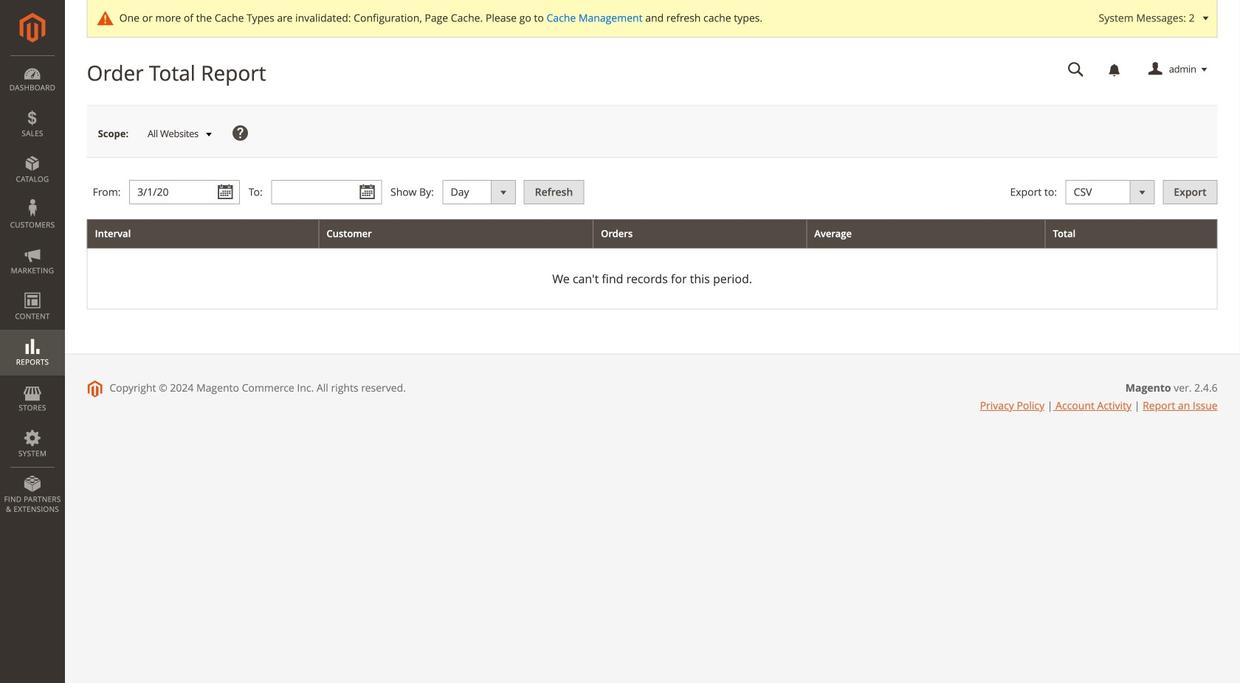Task type: describe. For each thing, give the bounding box(es) containing it.
magento admin panel image
[[20, 13, 45, 43]]



Task type: locate. For each thing, give the bounding box(es) containing it.
menu bar
[[0, 55, 65, 522]]

None text field
[[271, 180, 382, 205]]

None text field
[[129, 180, 240, 205]]



